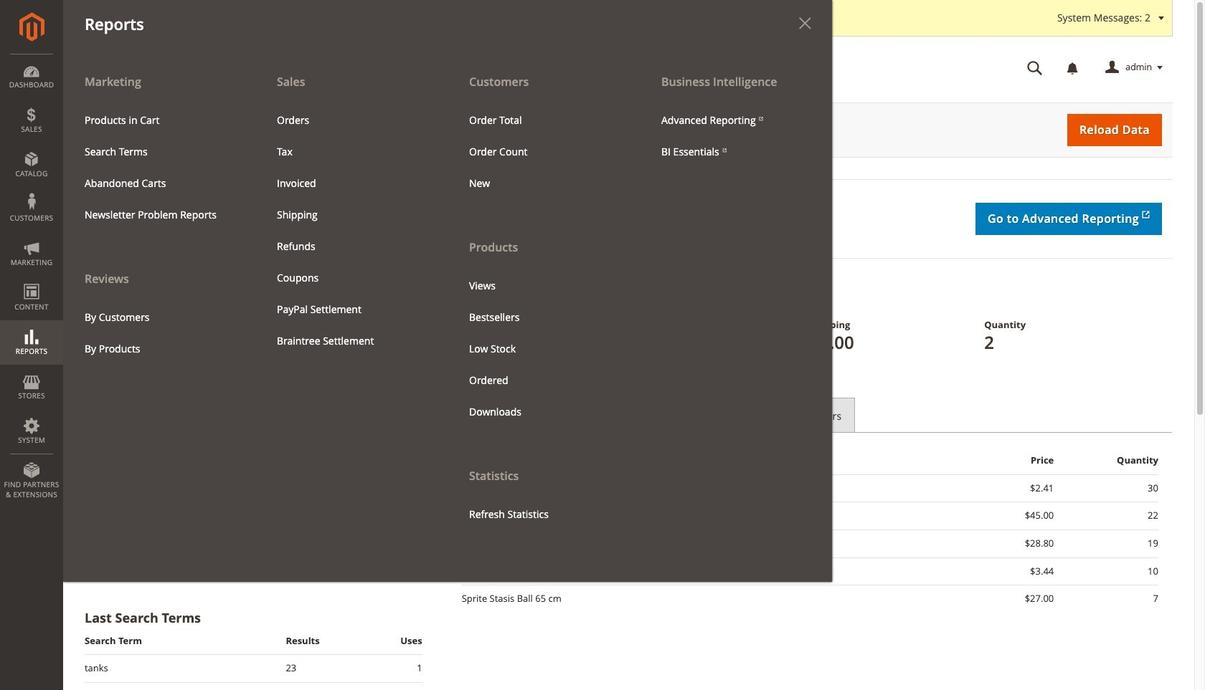Task type: locate. For each thing, give the bounding box(es) containing it.
magento admin panel image
[[19, 12, 44, 42]]

menu
[[63, 66, 832, 582], [63, 66, 255, 365], [448, 66, 640, 530], [74, 104, 245, 231], [266, 104, 437, 357], [458, 104, 629, 199], [651, 104, 821, 168], [458, 270, 629, 428], [74, 302, 245, 365]]

menu bar
[[0, 0, 832, 582]]



